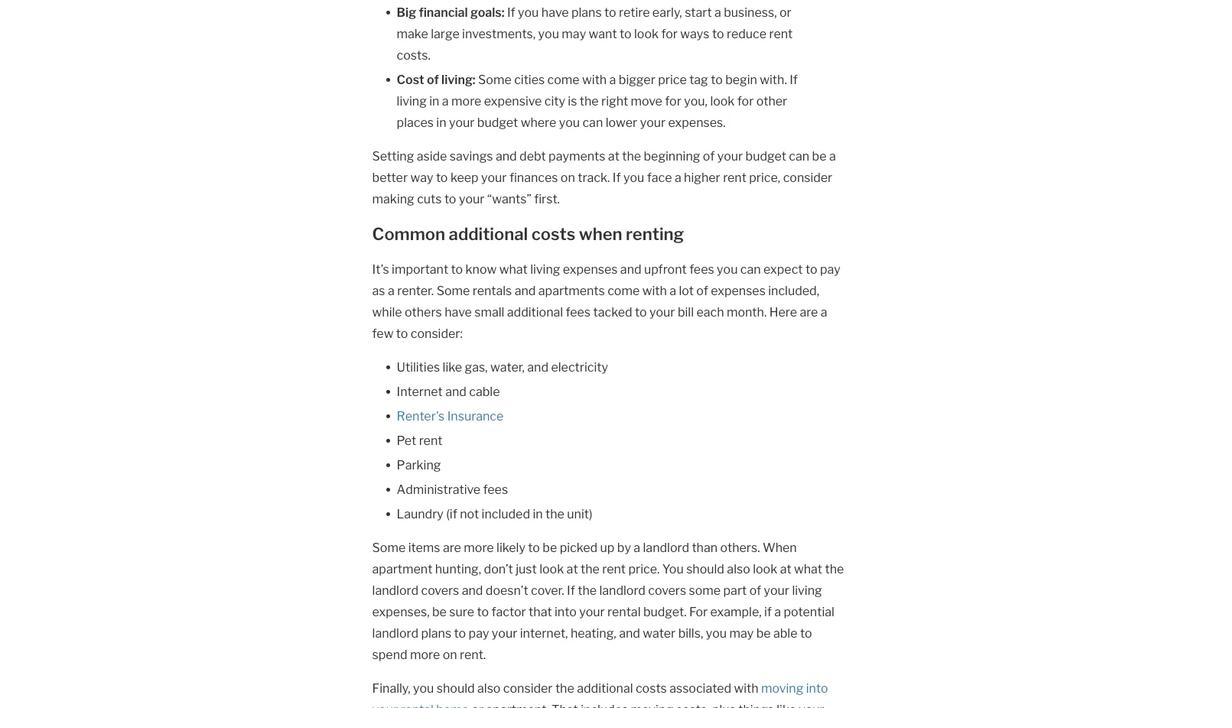 Task type: vqa. For each thing, say whether or not it's contained in the screenshot.
the Company News
no



Task type: describe. For each thing, give the bounding box(es) containing it.
more inside some cities come with a bigger price tag to begin with. if living in a more expensive city is the right move for you, look for other places in your budget where you can lower your expenses.
[[452, 93, 482, 108]]

insurance
[[448, 409, 504, 424]]

the inside setting aside savings and debt payments at the beginning of your budget can be a better way to keep your finances on track. if you face a higher rent price, consider making cuts to your "wants" first.
[[622, 148, 641, 163]]

bigger
[[619, 72, 656, 87]]

if
[[765, 605, 772, 620]]

to right way
[[436, 170, 448, 185]]

the left unit)
[[546, 507, 565, 522]]

better
[[372, 170, 408, 185]]

consider inside setting aside savings and debt payments at the beginning of your budget can be a better way to keep your finances on track. if you face a higher rent price, consider making cuts to your "wants" first.
[[783, 170, 833, 185]]

and inside setting aside savings and debt payments at the beginning of your budget can be a better way to keep your finances on track. if you face a higher rent price, consider making cuts to your "wants" first.
[[496, 148, 517, 163]]

heating,
[[571, 626, 617, 641]]

you inside it's important to know what living expenses and upfront fees you can expect to pay as a renter. some rentals and apartments come with a lot of expenses included, while others have small additional fees tacked to your bill each month. here are a few to consider:
[[717, 262, 738, 277]]

to right sure
[[477, 605, 489, 620]]

to right ways
[[713, 26, 724, 41]]

factor
[[492, 605, 526, 620]]

able
[[774, 626, 798, 641]]

landlord up you
[[643, 540, 690, 555]]

look inside some cities come with a bigger price tag to begin with. if living in a more expensive city is the right move for you, look for other places in your budget where you can lower your expenses.
[[711, 93, 735, 108]]

into inside some items are more likely to be picked up by a landlord than others. when apartment hunting, don't just look at the rent price. you should also look at what the landlord covers and doesn't cover. if the landlord covers some part of your living expenses, be sure to factor that into your rental budget. for example, if a potential landlord plans to pay your internet, heating, and water bills, you may be able to spend more on rent.
[[555, 605, 577, 620]]

0 vertical spatial additional
[[449, 224, 528, 245]]

look down when
[[753, 562, 778, 577]]

for down begin
[[738, 93, 754, 108]]

way
[[411, 170, 434, 185]]

0 horizontal spatial consider
[[504, 681, 553, 696]]

some cities come with a bigger price tag to begin with. if living in a more expensive city is the right move for you, look for other places in your budget where you can lower your expenses.
[[397, 72, 798, 130]]

you inside setting aside savings and debt payments at the beginning of your budget can be a better way to keep your finances on track. if you face a higher rent price, consider making cuts to your "wants" first.
[[624, 170, 645, 185]]

finances
[[510, 170, 558, 185]]

goals:
[[471, 5, 505, 20]]

if inside if you have plans to retire early, start a business, or make large investments, you may want to look for ways to reduce rent costs.
[[507, 5, 516, 20]]

cost of living:
[[397, 72, 476, 87]]

setting aside savings and debt payments at the beginning of your budget can be a better way to keep your finances on track. if you face a higher rent price, consider making cuts to your "wants" first.
[[372, 148, 836, 206]]

look up cover.
[[540, 562, 564, 577]]

some for cities
[[478, 72, 512, 87]]

at inside setting aside savings and debt payments at the beginning of your budget can be a better way to keep your finances on track. if you face a higher rent price, consider making cuts to your "wants" first.
[[608, 148, 620, 163]]

2 vertical spatial fees
[[483, 482, 508, 497]]

some
[[689, 583, 721, 598]]

0 horizontal spatial should
[[437, 681, 475, 696]]

into inside moving into your rental home
[[807, 681, 829, 696]]

payments
[[549, 148, 606, 163]]

cable
[[469, 384, 500, 399]]

landlord up expenses,
[[372, 583, 419, 598]]

others.
[[721, 540, 760, 555]]

and left water
[[619, 626, 641, 641]]

right
[[602, 93, 629, 108]]

tag
[[690, 72, 709, 87]]

other
[[757, 93, 788, 108]]

some items are more likely to be picked up by a landlord than others. when apartment hunting, don't just look at the rent price. you should also look at what the landlord covers and doesn't cover. if the landlord covers some part of your living expenses, be sure to factor that into your rental budget. for example, if a potential landlord plans to pay your internet, heating, and water bills, you may be able to spend more on rent.
[[372, 540, 844, 662]]

renter's insurance
[[397, 409, 504, 424]]

internet
[[397, 384, 443, 399]]

it's
[[372, 262, 389, 277]]

come inside it's important to know what living expenses and upfront fees you can expect to pay as a renter. some rentals and apartments come with a lot of expenses included, while others have small additional fees tacked to your bill each month. here are a few to consider:
[[608, 283, 640, 298]]

savings
[[450, 148, 493, 163]]

renter.
[[397, 283, 434, 298]]

begin
[[726, 72, 758, 87]]

while
[[372, 305, 402, 320]]

living:
[[442, 72, 476, 87]]

rent inside setting aside savings and debt payments at the beginning of your budget can be a better way to keep your finances on track. if you face a higher rent price, consider making cuts to your "wants" first.
[[723, 170, 747, 185]]

utilities
[[397, 360, 440, 375]]

moving into your rental home
[[372, 681, 829, 709]]

bills,
[[679, 626, 704, 641]]

"wants"
[[487, 191, 532, 206]]

of inside it's important to know what living expenses and upfront fees you can expect to pay as a renter. some rentals and apartments come with a lot of expenses included, while others have small additional fees tacked to your bill each month. here are a few to consider:
[[697, 283, 709, 298]]

as
[[372, 283, 385, 298]]

just
[[516, 562, 537, 577]]

few
[[372, 326, 394, 341]]

start
[[685, 5, 712, 20]]

renter's insurance link
[[397, 409, 504, 424]]

cuts
[[417, 191, 442, 206]]

lot
[[679, 283, 694, 298]]

landlord up spend
[[372, 626, 419, 641]]

common additional costs when renting
[[372, 224, 684, 245]]

financial
[[419, 5, 468, 20]]

are inside some items are more likely to be picked up by a landlord than others. when apartment hunting, don't just look at the rent price. you should also look at what the landlord covers and doesn't cover. if the landlord covers some part of your living expenses, be sure to factor that into your rental budget. for example, if a potential landlord plans to pay your internet, heating, and water bills, you may be able to spend more on rent.
[[443, 540, 461, 555]]

likely
[[497, 540, 526, 555]]

1 horizontal spatial fees
[[566, 305, 591, 320]]

look inside if you have plans to retire early, start a business, or make large investments, you may want to look for ways to reduce rent costs.
[[635, 26, 659, 41]]

2 covers from the left
[[649, 583, 687, 598]]

keep
[[451, 170, 479, 185]]

items
[[408, 540, 440, 555]]

to inside some cities come with a bigger price tag to begin with. if living in a more expensive city is the right move for you, look for other places in your budget where you can lower your expenses.
[[711, 72, 723, 87]]

rent right pet
[[419, 433, 443, 448]]

your down move
[[640, 115, 666, 130]]

the down picked
[[581, 562, 600, 577]]

you,
[[684, 93, 708, 108]]

pet
[[397, 433, 417, 448]]

to up included, on the right top of the page
[[806, 262, 818, 277]]

(if
[[446, 507, 457, 522]]

where
[[521, 115, 557, 130]]

here
[[770, 305, 798, 320]]

if you have plans to retire early, start a business, or make large investments, you may want to look for ways to reduce rent costs.
[[397, 5, 793, 62]]

each
[[697, 305, 724, 320]]

of inside setting aside savings and debt payments at the beginning of your budget can be a better way to keep your finances on track. if you face a higher rent price, consider making cuts to your "wants" first.
[[703, 148, 715, 163]]

0 horizontal spatial at
[[567, 562, 578, 577]]

cities
[[514, 72, 545, 87]]

city
[[545, 93, 566, 108]]

and right rentals
[[515, 283, 536, 298]]

by
[[618, 540, 631, 555]]

1 horizontal spatial expenses
[[711, 283, 766, 298]]

the inside some cities come with a bigger price tag to begin with. if living in a more expensive city is the right move for you, look for other places in your budget where you can lower your expenses.
[[580, 93, 599, 108]]

your up heating,
[[580, 605, 605, 620]]

that
[[529, 605, 552, 620]]

renting
[[626, 224, 684, 245]]

price,
[[750, 170, 781, 185]]

1 covers from the left
[[421, 583, 459, 598]]

the up potential
[[825, 562, 844, 577]]

expect
[[764, 262, 803, 277]]

expenses,
[[372, 605, 430, 620]]

important
[[392, 262, 449, 277]]

you up cities
[[539, 26, 559, 41]]

of right cost
[[427, 72, 439, 87]]

costs.
[[397, 47, 431, 62]]

to right cuts
[[445, 191, 457, 206]]

part
[[724, 583, 747, 598]]

investments,
[[462, 26, 536, 41]]

rental inside moving into your rental home
[[401, 703, 434, 709]]

retire
[[619, 5, 650, 20]]

bill
[[678, 305, 694, 320]]

common
[[372, 224, 445, 245]]

small
[[475, 305, 505, 320]]

on inside some items are more likely to be picked up by a landlord than others. when apartment hunting, don't just look at the rent price. you should also look at what the landlord covers and doesn't cover. if the landlord covers some part of your living expenses, be sure to factor that into your rental budget. for example, if a potential landlord plans to pay your internet, heating, and water bills, you may be able to spend more on rent.
[[443, 648, 457, 662]]

moving into your rental home link
[[372, 681, 829, 709]]

with inside some cities come with a bigger price tag to begin with. if living in a more expensive city is the right move for you, look for other places in your budget where you can lower your expenses.
[[583, 72, 607, 87]]

potential
[[784, 605, 835, 620]]

included,
[[769, 283, 820, 298]]

your down factor
[[492, 626, 518, 641]]

beginning
[[644, 148, 701, 163]]

lower
[[606, 115, 638, 130]]

water
[[643, 626, 676, 641]]

your up savings
[[449, 115, 475, 130]]

rent inside some items are more likely to be picked up by a landlord than others. when apartment hunting, don't just look at the rent price. you should also look at what the landlord covers and doesn't cover. if the landlord covers some part of your living expenses, be sure to factor that into your rental budget. for example, if a potential landlord plans to pay your internet, heating, and water bills, you may be able to spend more on rent.
[[603, 562, 626, 577]]

ways
[[681, 26, 710, 41]]

higher
[[684, 170, 721, 185]]

home
[[436, 703, 469, 709]]

moving
[[762, 681, 804, 696]]

month.
[[727, 305, 767, 320]]

may inside if you have plans to retire early, start a business, or make large investments, you may want to look for ways to reduce rent costs.
[[562, 26, 586, 41]]

for inside if you have plans to retire early, start a business, or make large investments, you may want to look for ways to reduce rent costs.
[[662, 26, 678, 41]]

budget inside some cities come with a bigger price tag to begin with. if living in a more expensive city is the right move for you, look for other places in your budget where you can lower your expenses.
[[477, 115, 518, 130]]



Task type: locate. For each thing, give the bounding box(es) containing it.
0 vertical spatial what
[[500, 262, 528, 277]]

is
[[568, 93, 577, 108]]

may left want
[[562, 26, 586, 41]]

and left upfront
[[621, 262, 642, 277]]

included
[[482, 507, 530, 522]]

and down like
[[446, 384, 467, 399]]

1 horizontal spatial also
[[727, 562, 751, 577]]

have right goals: on the top left
[[542, 5, 569, 20]]

budget.
[[644, 605, 687, 620]]

your inside moving into your rental home
[[372, 703, 398, 709]]

some up expensive
[[478, 72, 512, 87]]

you left 'face'
[[624, 170, 645, 185]]

with up right
[[583, 72, 607, 87]]

0 vertical spatial on
[[561, 170, 575, 185]]

on
[[561, 170, 575, 185], [443, 648, 457, 662]]

making
[[372, 191, 415, 206]]

unit)
[[567, 507, 593, 522]]

look right "you,"
[[711, 93, 735, 108]]

1 horizontal spatial on
[[561, 170, 575, 185]]

finally,
[[372, 681, 411, 696]]

2 vertical spatial with
[[734, 681, 759, 696]]

0 horizontal spatial on
[[443, 648, 457, 662]]

some inside some items are more likely to be picked up by a landlord than others. when apartment hunting, don't just look at the rent price. you should also look at what the landlord covers and doesn't cover. if the landlord covers some part of your living expenses, be sure to factor that into your rental budget. for example, if a potential landlord plans to pay your internet, heating, and water bills, you may be able to spend more on rent.
[[372, 540, 406, 555]]

and right water,
[[528, 360, 549, 375]]

can
[[583, 115, 603, 130], [789, 148, 810, 163], [741, 262, 761, 277]]

covers up budget.
[[649, 583, 687, 598]]

2 vertical spatial can
[[741, 262, 761, 277]]

1 vertical spatial more
[[464, 540, 494, 555]]

0 horizontal spatial rental
[[401, 703, 434, 709]]

places
[[397, 115, 434, 130]]

should
[[687, 562, 725, 577], [437, 681, 475, 696]]

pay right expect
[[820, 262, 841, 277]]

be
[[813, 148, 827, 163], [543, 540, 557, 555], [432, 605, 447, 620], [757, 626, 771, 641]]

also
[[727, 562, 751, 577], [478, 681, 501, 696]]

electricity
[[551, 360, 608, 375]]

of inside some items are more likely to be picked up by a landlord than others. when apartment hunting, don't just look at the rent price. you should also look at what the landlord covers and doesn't cover. if the landlord covers some part of your living expenses, be sure to factor that into your rental budget. for example, if a potential landlord plans to pay your internet, heating, and water bills, you may be able to spend more on rent.
[[750, 583, 762, 598]]

internet,
[[520, 626, 568, 641]]

budget
[[477, 115, 518, 130], [746, 148, 787, 163]]

what down when
[[794, 562, 823, 577]]

plans down sure
[[421, 626, 452, 641]]

1 vertical spatial may
[[730, 626, 754, 641]]

your up "wants"
[[481, 170, 507, 185]]

your
[[449, 115, 475, 130], [640, 115, 666, 130], [718, 148, 743, 163], [481, 170, 507, 185], [459, 191, 485, 206], [650, 305, 675, 320], [764, 583, 790, 598], [580, 605, 605, 620], [492, 626, 518, 641], [372, 703, 398, 709]]

costs down first.
[[532, 224, 576, 245]]

2 horizontal spatial with
[[734, 681, 759, 696]]

2 vertical spatial in
[[533, 507, 543, 522]]

1 horizontal spatial are
[[800, 305, 818, 320]]

0 vertical spatial may
[[562, 26, 586, 41]]

for
[[690, 605, 708, 620]]

0 vertical spatial should
[[687, 562, 725, 577]]

1 vertical spatial consider
[[504, 681, 553, 696]]

1 vertical spatial some
[[437, 283, 470, 298]]

to right the able
[[801, 626, 812, 641]]

0 horizontal spatial have
[[445, 305, 472, 320]]

your down keep
[[459, 191, 485, 206]]

what
[[500, 262, 528, 277], [794, 562, 823, 577]]

if right cover.
[[567, 583, 575, 598]]

also down others.
[[727, 562, 751, 577]]

some for items
[[372, 540, 406, 555]]

what inside it's important to know what living expenses and upfront fees you can expect to pay as a renter. some rentals and apartments come with a lot of expenses included, while others have small additional fees tacked to your bill each month. here are a few to consider:
[[500, 262, 528, 277]]

your inside it's important to know what living expenses and upfront fees you can expect to pay as a renter. some rentals and apartments come with a lot of expenses included, while others have small additional fees tacked to your bill each month. here are a few to consider:
[[650, 305, 675, 320]]

rentals
[[473, 283, 512, 298]]

the down internet,
[[556, 681, 575, 696]]

0 horizontal spatial come
[[548, 72, 580, 87]]

debt
[[520, 148, 546, 163]]

may down the example,
[[730, 626, 754, 641]]

into right that
[[555, 605, 577, 620]]

1 vertical spatial in
[[437, 115, 447, 130]]

1 vertical spatial rental
[[401, 703, 434, 709]]

big
[[397, 5, 416, 20]]

1 horizontal spatial plans
[[572, 5, 602, 20]]

0 vertical spatial expenses
[[563, 262, 618, 277]]

0 vertical spatial rental
[[608, 605, 641, 620]]

it's important to know what living expenses and upfront fees you can expect to pay as a renter. some rentals and apartments come with a lot of expenses included, while others have small additional fees tacked to your bill each month. here are a few to consider:
[[372, 262, 841, 341]]

utilities like gas, water, and electricity
[[397, 360, 608, 375]]

rental up heating,
[[608, 605, 641, 620]]

the
[[580, 93, 599, 108], [622, 148, 641, 163], [546, 507, 565, 522], [581, 562, 600, 577], [825, 562, 844, 577], [578, 583, 597, 598], [556, 681, 575, 696]]

budget inside setting aside savings and debt payments at the beginning of your budget can be a better way to keep your finances on track. if you face a higher rent price, consider making cuts to your "wants" first.
[[746, 148, 787, 163]]

can inside setting aside savings and debt payments at the beginning of your budget can be a better way to keep your finances on track. if you face a higher rent price, consider making cuts to your "wants" first.
[[789, 148, 810, 163]]

to right few
[[396, 326, 408, 341]]

0 horizontal spatial expenses
[[563, 262, 618, 277]]

living up potential
[[792, 583, 823, 598]]

1 horizontal spatial budget
[[746, 148, 787, 163]]

the right cover.
[[578, 583, 597, 598]]

0 horizontal spatial with
[[583, 72, 607, 87]]

living inside it's important to know what living expenses and upfront fees you can expect to pay as a renter. some rentals and apartments come with a lot of expenses included, while others have small additional fees tacked to your bill each month. here are a few to consider:
[[531, 262, 561, 277]]

with left moving on the bottom of the page
[[734, 681, 759, 696]]

2 horizontal spatial living
[[792, 583, 823, 598]]

0 horizontal spatial living
[[397, 93, 427, 108]]

to left know
[[451, 262, 463, 277]]

living up apartments
[[531, 262, 561, 277]]

0 horizontal spatial are
[[443, 540, 461, 555]]

1 horizontal spatial can
[[741, 262, 761, 277]]

2 vertical spatial additional
[[577, 681, 633, 696]]

0 vertical spatial some
[[478, 72, 512, 87]]

0 horizontal spatial some
[[372, 540, 406, 555]]

if inside some items are more likely to be picked up by a landlord than others. when apartment hunting, don't just look at the rent price. you should also look at what the landlord covers and doesn't cover. if the landlord covers some part of your living expenses, be sure to factor that into your rental budget. for example, if a potential landlord plans to pay your internet, heating, and water bills, you may be able to spend more on rent.
[[567, 583, 575, 598]]

plans inside some items are more likely to be picked up by a landlord than others. when apartment hunting, don't just look at the rent price. you should also look at what the landlord covers and doesn't cover. if the landlord covers some part of your living expenses, be sure to factor that into your rental budget. for example, if a potential landlord plans to pay your internet, heating, and water bills, you may be able to spend more on rent.
[[421, 626, 452, 641]]

covers down the "hunting,"
[[421, 583, 459, 598]]

fees down apartments
[[566, 305, 591, 320]]

1 horizontal spatial living
[[531, 262, 561, 277]]

2 vertical spatial living
[[792, 583, 823, 598]]

water,
[[491, 360, 525, 375]]

some down know
[[437, 283, 470, 298]]

also inside some items are more likely to be picked up by a landlord than others. when apartment hunting, don't just look at the rent price. you should also look at what the landlord covers and doesn't cover. if the landlord covers some part of your living expenses, be sure to factor that into your rental budget. for example, if a potential landlord plans to pay your internet, heating, and water bills, you may be able to spend more on rent.
[[727, 562, 751, 577]]

make
[[397, 26, 428, 41]]

1 vertical spatial what
[[794, 562, 823, 577]]

in right "included"
[[533, 507, 543, 522]]

0 vertical spatial also
[[727, 562, 751, 577]]

1 vertical spatial living
[[531, 262, 561, 277]]

a
[[715, 5, 722, 20], [610, 72, 616, 87], [442, 93, 449, 108], [830, 148, 836, 163], [675, 170, 682, 185], [388, 283, 395, 298], [670, 283, 677, 298], [821, 305, 828, 320], [634, 540, 641, 555], [775, 605, 782, 620]]

0 horizontal spatial budget
[[477, 115, 518, 130]]

1 horizontal spatial costs
[[636, 681, 667, 696]]

should up the home
[[437, 681, 475, 696]]

budget down expensive
[[477, 115, 518, 130]]

in right places
[[437, 115, 447, 130]]

price
[[658, 72, 687, 87]]

0 vertical spatial more
[[452, 93, 482, 108]]

administrative
[[397, 482, 481, 497]]

landlord down price.
[[600, 583, 646, 598]]

on down payments
[[561, 170, 575, 185]]

expenses up month.
[[711, 283, 766, 298]]

with.
[[760, 72, 787, 87]]

0 vertical spatial consider
[[783, 170, 833, 185]]

0 horizontal spatial pay
[[469, 626, 489, 641]]

0 vertical spatial can
[[583, 115, 603, 130]]

track.
[[578, 170, 610, 185]]

at up 'track.'
[[608, 148, 620, 163]]

1 horizontal spatial consider
[[783, 170, 833, 185]]

with down upfront
[[643, 283, 667, 298]]

look
[[635, 26, 659, 41], [711, 93, 735, 108], [540, 562, 564, 577], [753, 562, 778, 577]]

1 vertical spatial pay
[[469, 626, 489, 641]]

gas,
[[465, 360, 488, 375]]

are inside it's important to know what living expenses and upfront fees you can expect to pay as a renter. some rentals and apartments come with a lot of expenses included, while others have small additional fees tacked to your bill each month. here are a few to consider:
[[800, 305, 818, 320]]

of
[[427, 72, 439, 87], [703, 148, 715, 163], [697, 283, 709, 298], [750, 583, 762, 598]]

additional down apartments
[[507, 305, 563, 320]]

rental
[[608, 605, 641, 620], [401, 703, 434, 709]]

expenses.
[[669, 115, 726, 130]]

at
[[608, 148, 620, 163], [567, 562, 578, 577], [780, 562, 792, 577]]

consider down internet,
[[504, 681, 553, 696]]

you right bills, on the bottom of page
[[706, 626, 727, 641]]

cover.
[[531, 583, 565, 598]]

and up sure
[[462, 583, 483, 598]]

come
[[548, 72, 580, 87], [608, 283, 640, 298]]

rent down "or"
[[770, 26, 793, 41]]

0 horizontal spatial fees
[[483, 482, 508, 497]]

have inside it's important to know what living expenses and upfront fees you can expect to pay as a renter. some rentals and apartments come with a lot of expenses included, while others have small additional fees tacked to your bill each month. here are a few to consider:
[[445, 305, 472, 320]]

expensive
[[484, 93, 542, 108]]

0 vertical spatial in
[[430, 93, 440, 108]]

price.
[[629, 562, 660, 577]]

to
[[605, 5, 617, 20], [620, 26, 632, 41], [713, 26, 724, 41], [711, 72, 723, 87], [436, 170, 448, 185], [445, 191, 457, 206], [451, 262, 463, 277], [806, 262, 818, 277], [635, 305, 647, 320], [396, 326, 408, 341], [528, 540, 540, 555], [477, 605, 489, 620], [454, 626, 466, 641], [801, 626, 812, 641]]

additional inside it's important to know what living expenses and upfront fees you can expect to pay as a renter. some rentals and apartments come with a lot of expenses included, while others have small additional fees tacked to your bill each month. here are a few to consider:
[[507, 305, 563, 320]]

1 vertical spatial should
[[437, 681, 475, 696]]

apartment
[[372, 562, 433, 577]]

your up if
[[764, 583, 790, 598]]

at down picked
[[567, 562, 578, 577]]

early,
[[653, 5, 682, 20]]

don't
[[484, 562, 513, 577]]

doesn't
[[486, 583, 529, 598]]

1 horizontal spatial have
[[542, 5, 569, 20]]

apartments
[[539, 283, 605, 298]]

if inside setting aside savings and debt payments at the beginning of your budget can be a better way to keep your finances on track. if you face a higher rent price, consider making cuts to your "wants" first.
[[613, 170, 621, 185]]

0 vertical spatial with
[[583, 72, 607, 87]]

can inside some cities come with a bigger price tag to begin with. if living in a more expensive city is the right move for you, look for other places in your budget where you can lower your expenses.
[[583, 115, 603, 130]]

some inside it's important to know what living expenses and upfront fees you can expect to pay as a renter. some rentals and apartments come with a lot of expenses included, while others have small additional fees tacked to your bill each month. here are a few to consider:
[[437, 283, 470, 298]]

picked
[[560, 540, 598, 555]]

to right tag
[[711, 72, 723, 87]]

0 vertical spatial into
[[555, 605, 577, 620]]

be inside setting aside savings and debt payments at the beginning of your budget can be a better way to keep your finances on track. if you face a higher rent price, consider making cuts to your "wants" first.
[[813, 148, 827, 163]]

may inside some items are more likely to be picked up by a landlord than others. when apartment hunting, don't just look at the rent price. you should also look at what the landlord covers and doesn't cover. if the landlord covers some part of your living expenses, be sure to factor that into your rental budget. for example, if a potential landlord plans to pay your internet, heating, and water bills, you may be able to spend more on rent.
[[730, 626, 754, 641]]

living inside some cities come with a bigger price tag to begin with. if living in a more expensive city is the right move for you, look for other places in your budget where you can lower your expenses.
[[397, 93, 427, 108]]

if
[[507, 5, 516, 20], [790, 72, 798, 87], [613, 170, 621, 185], [567, 583, 575, 598]]

your left bill
[[650, 305, 675, 320]]

laundry
[[397, 507, 444, 522]]

1 vertical spatial into
[[807, 681, 829, 696]]

a inside if you have plans to retire early, start a business, or make large investments, you may want to look for ways to reduce rent costs.
[[715, 5, 722, 20]]

come inside some cities come with a bigger price tag to begin with. if living in a more expensive city is the right move for you, look for other places in your budget where you can lower your expenses.
[[548, 72, 580, 87]]

rental inside some items are more likely to be picked up by a landlord than others. when apartment hunting, don't just look at the rent price. you should also look at what the landlord covers and doesn't cover. if the landlord covers some part of your living expenses, be sure to factor that into your rental budget. for example, if a potential landlord plans to pay your internet, heating, and water bills, you may be able to spend more on rent.
[[608, 605, 641, 620]]

laundry (if not included in the unit)
[[397, 507, 593, 522]]

some up apartment
[[372, 540, 406, 555]]

0 vertical spatial living
[[397, 93, 427, 108]]

or
[[780, 5, 792, 20]]

for down price
[[665, 93, 682, 108]]

some inside some cities come with a bigger price tag to begin with. if living in a more expensive city is the right move for you, look for other places in your budget where you can lower your expenses.
[[478, 72, 512, 87]]

what inside some items are more likely to be picked up by a landlord than others. when apartment hunting, don't just look at the rent price. you should also look at what the landlord covers and doesn't cover. if the landlord covers some part of your living expenses, be sure to factor that into your rental budget. for example, if a potential landlord plans to pay your internet, heating, and water bills, you may be able to spend more on rent.
[[794, 562, 823, 577]]

1 vertical spatial have
[[445, 305, 472, 320]]

0 horizontal spatial costs
[[532, 224, 576, 245]]

you inside some cities come with a bigger price tag to begin with. if living in a more expensive city is the right move for you, look for other places in your budget where you can lower your expenses.
[[559, 115, 580, 130]]

0 vertical spatial budget
[[477, 115, 518, 130]]

0 vertical spatial costs
[[532, 224, 576, 245]]

look down retire
[[635, 26, 659, 41]]

when
[[763, 540, 797, 555]]

upfront
[[644, 262, 687, 277]]

have inside if you have plans to retire early, start a business, or make large investments, you may want to look for ways to reduce rent costs.
[[542, 5, 569, 20]]

rent inside if you have plans to retire early, start a business, or make large investments, you may want to look for ways to reduce rent costs.
[[770, 26, 793, 41]]

1 vertical spatial with
[[643, 283, 667, 298]]

0 vertical spatial come
[[548, 72, 580, 87]]

of right part
[[750, 583, 762, 598]]

if inside some cities come with a bigger price tag to begin with. if living in a more expensive city is the right move for you, look for other places in your budget where you can lower your expenses.
[[790, 72, 798, 87]]

1 horizontal spatial at
[[608, 148, 620, 163]]

0 horizontal spatial may
[[562, 26, 586, 41]]

associated
[[670, 681, 732, 696]]

budget up price,
[[746, 148, 787, 163]]

face
[[647, 170, 672, 185]]

0 horizontal spatial plans
[[421, 626, 452, 641]]

to right want
[[620, 26, 632, 41]]

1 vertical spatial can
[[789, 148, 810, 163]]

1 vertical spatial come
[[608, 283, 640, 298]]

others
[[405, 305, 442, 320]]

should inside some items are more likely to be picked up by a landlord than others. when apartment hunting, don't just look at the rent price. you should also look at what the landlord covers and doesn't cover. if the landlord covers some part of your living expenses, be sure to factor that into your rental budget. for example, if a potential landlord plans to pay your internet, heating, and water bills, you may be able to spend more on rent.
[[687, 562, 725, 577]]

0 horizontal spatial can
[[583, 115, 603, 130]]

1 horizontal spatial with
[[643, 283, 667, 298]]

can inside it's important to know what living expenses and upfront fees you can expect to pay as a renter. some rentals and apartments come with a lot of expenses included, while others have small additional fees tacked to your bill each month. here are a few to consider:
[[741, 262, 761, 277]]

than
[[692, 540, 718, 555]]

what up rentals
[[500, 262, 528, 277]]

expenses
[[563, 262, 618, 277], [711, 283, 766, 298]]

2 vertical spatial more
[[410, 648, 440, 662]]

0 vertical spatial pay
[[820, 262, 841, 277]]

1 vertical spatial fees
[[566, 305, 591, 320]]

not
[[460, 507, 479, 522]]

2 horizontal spatial can
[[789, 148, 810, 163]]

1 horizontal spatial rental
[[608, 605, 641, 620]]

2 horizontal spatial at
[[780, 562, 792, 577]]

up
[[600, 540, 615, 555]]

your up higher at right top
[[718, 148, 743, 163]]

0 vertical spatial plans
[[572, 5, 602, 20]]

0 horizontal spatial also
[[478, 681, 501, 696]]

to up just
[[528, 540, 540, 555]]

1 horizontal spatial covers
[[649, 583, 687, 598]]

with inside it's important to know what living expenses and upfront fees you can expect to pay as a renter. some rentals and apartments come with a lot of expenses included, while others have small additional fees tacked to your bill each month. here are a few to consider:
[[643, 283, 667, 298]]

pay inside some items are more likely to be picked up by a landlord than others. when apartment hunting, don't just look at the rent price. you should also look at what the landlord covers and doesn't cover. if the landlord covers some part of your living expenses, be sure to factor that into your rental budget. for example, if a potential landlord plans to pay your internet, heating, and water bills, you may be able to spend more on rent.
[[469, 626, 489, 641]]

1 vertical spatial budget
[[746, 148, 787, 163]]

1 horizontal spatial pay
[[820, 262, 841, 277]]

you right finally,
[[413, 681, 434, 696]]

1 horizontal spatial into
[[807, 681, 829, 696]]

you inside some items are more likely to be picked up by a landlord than others. when apartment hunting, don't just look at the rent price. you should also look at what the landlord covers and doesn't cover. if the landlord covers some part of your living expenses, be sure to factor that into your rental budget. for example, if a potential landlord plans to pay your internet, heating, and water bills, you may be able to spend more on rent.
[[706, 626, 727, 641]]

spend
[[372, 648, 408, 662]]

for down early,
[[662, 26, 678, 41]]

more down "living:"
[[452, 93, 482, 108]]

to right 'tacked'
[[635, 305, 647, 320]]

1 horizontal spatial what
[[794, 562, 823, 577]]

if right with.
[[790, 72, 798, 87]]

living down cost
[[397, 93, 427, 108]]

1 vertical spatial costs
[[636, 681, 667, 696]]

0 vertical spatial have
[[542, 5, 569, 20]]

living inside some items are more likely to be picked up by a landlord than others. when apartment hunting, don't just look at the rent price. you should also look at what the landlord covers and doesn't cover. if the landlord covers some part of your living expenses, be sure to factor that into your rental budget. for example, if a potential landlord plans to pay your internet, heating, and water bills, you may be able to spend more on rent.
[[792, 583, 823, 598]]

into right moving on the bottom of the page
[[807, 681, 829, 696]]

on inside setting aside savings and debt payments at the beginning of your budget can be a better way to keep your finances on track. if you face a higher rent price, consider making cuts to your "wants" first.
[[561, 170, 575, 185]]

1 vertical spatial on
[[443, 648, 457, 662]]

in
[[430, 93, 440, 108], [437, 115, 447, 130], [533, 507, 543, 522]]

pay inside it's important to know what living expenses and upfront fees you can expect to pay as a renter. some rentals and apartments come with a lot of expenses included, while others have small additional fees tacked to your bill each month. here are a few to consider:
[[820, 262, 841, 277]]

1 horizontal spatial some
[[437, 283, 470, 298]]

are up the "hunting,"
[[443, 540, 461, 555]]

hunting,
[[435, 562, 482, 577]]

in down cost of living:
[[430, 93, 440, 108]]

more up don't
[[464, 540, 494, 555]]

pay up rent.
[[469, 626, 489, 641]]

fees up laundry (if not included in the unit)
[[483, 482, 508, 497]]

0 horizontal spatial covers
[[421, 583, 459, 598]]

cost
[[397, 72, 425, 87]]

administrative fees
[[397, 482, 508, 497]]

the down lower
[[622, 148, 641, 163]]

1 horizontal spatial come
[[608, 283, 640, 298]]

0 vertical spatial are
[[800, 305, 818, 320]]

plans inside if you have plans to retire early, start a business, or make large investments, you may want to look for ways to reduce rent costs.
[[572, 5, 602, 20]]

you up each
[[717, 262, 738, 277]]

covers
[[421, 583, 459, 598], [649, 583, 687, 598]]

1 horizontal spatial should
[[687, 562, 725, 577]]

are
[[800, 305, 818, 320], [443, 540, 461, 555]]

1 vertical spatial also
[[478, 681, 501, 696]]

2 horizontal spatial fees
[[690, 262, 715, 277]]

the right is
[[580, 93, 599, 108]]

1 vertical spatial additional
[[507, 305, 563, 320]]

rental down finally,
[[401, 703, 434, 709]]

0 horizontal spatial into
[[555, 605, 577, 620]]

2 vertical spatial some
[[372, 540, 406, 555]]

you down is
[[559, 115, 580, 130]]

to down sure
[[454, 626, 466, 641]]

internet and cable
[[397, 384, 500, 399]]

plans up want
[[572, 5, 602, 20]]

at down when
[[780, 562, 792, 577]]

you up investments,
[[518, 5, 539, 20]]

to up want
[[605, 5, 617, 20]]

of up higher at right top
[[703, 148, 715, 163]]

of right lot
[[697, 283, 709, 298]]

have up consider:
[[445, 305, 472, 320]]

1 horizontal spatial may
[[730, 626, 754, 641]]



